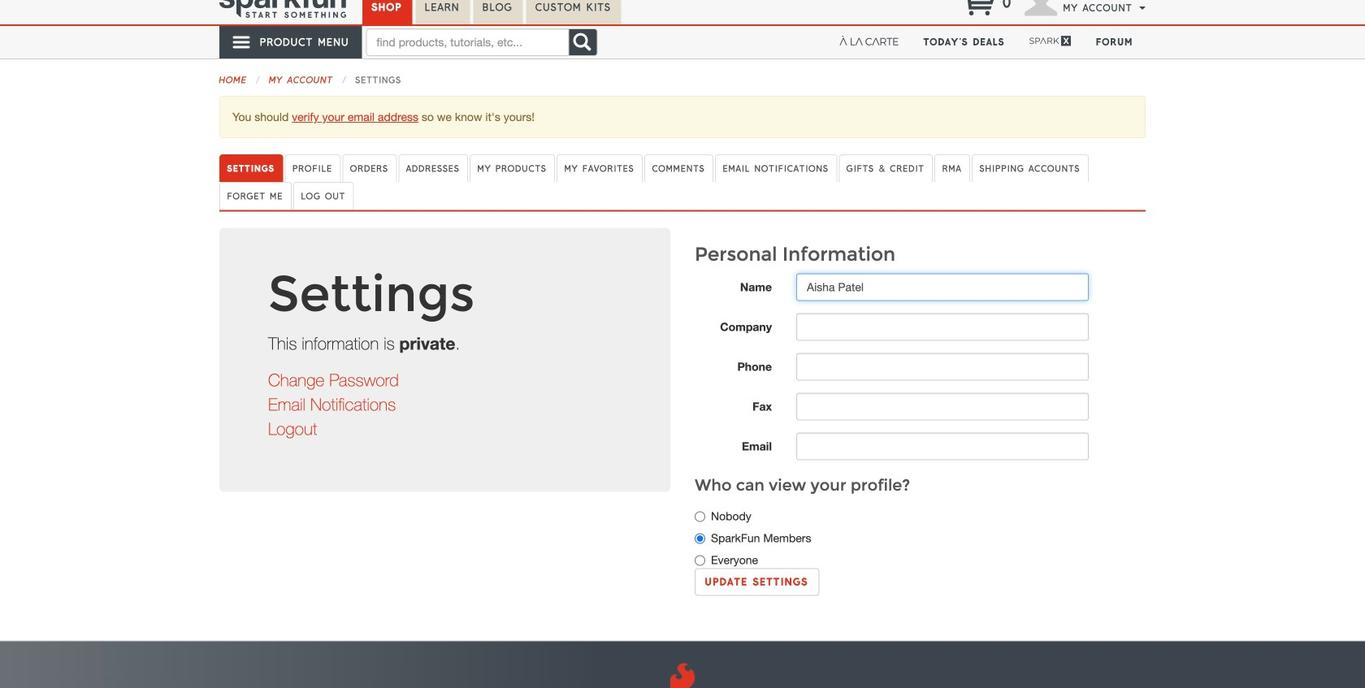 Task type: vqa. For each thing, say whether or not it's contained in the screenshot.
SUBMIT
yes



Task type: locate. For each thing, give the bounding box(es) containing it.
None radio
[[695, 512, 706, 522], [695, 534, 706, 544], [695, 556, 706, 566], [695, 512, 706, 522], [695, 534, 706, 544], [695, 556, 706, 566]]

form
[[683, 274, 1158, 609]]

None submit
[[695, 569, 820, 596]]

None text field
[[797, 353, 1089, 381]]

find products, tutorials, etc... text field
[[366, 28, 569, 56]]

None text field
[[797, 274, 1089, 301], [797, 314, 1089, 341], [797, 393, 1089, 421], [797, 433, 1089, 461], [797, 274, 1089, 301], [797, 314, 1089, 341], [797, 393, 1089, 421], [797, 433, 1089, 461]]



Task type: describe. For each thing, give the bounding box(es) containing it.
hamburger image
[[232, 33, 252, 52]]



